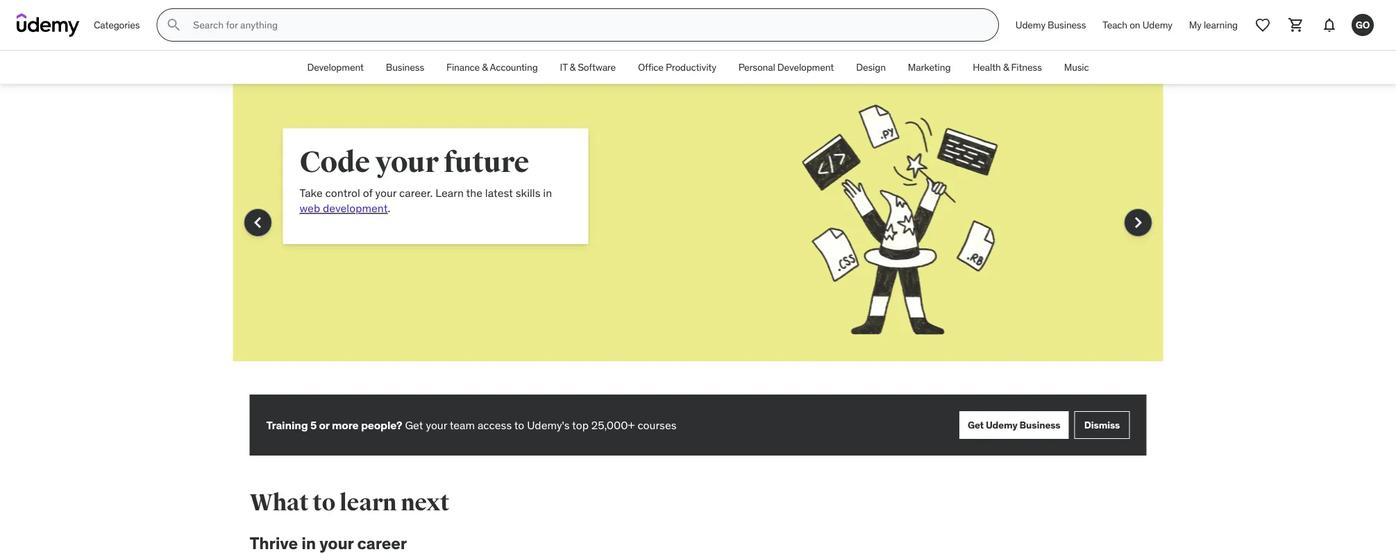 Task type: describe. For each thing, give the bounding box(es) containing it.
career.
[[399, 186, 433, 200]]

teach on udemy
[[1103, 19, 1173, 31]]

udemy business link
[[1008, 8, 1095, 42]]

the
[[466, 186, 483, 200]]

go
[[1356, 18, 1371, 31]]

25,000+
[[592, 418, 635, 433]]

.
[[388, 201, 391, 216]]

health & fitness link
[[962, 51, 1054, 84]]

carousel element
[[233, 84, 1164, 395]]

music
[[1065, 61, 1089, 73]]

dismiss button
[[1075, 412, 1130, 440]]

get udemy business link
[[960, 412, 1069, 440]]

training
[[266, 418, 308, 433]]

health & fitness
[[973, 61, 1042, 73]]

1 vertical spatial in
[[302, 533, 316, 554]]

office
[[638, 61, 664, 73]]

what to learn next
[[250, 489, 450, 518]]

finance & accounting
[[447, 61, 538, 73]]

shopping cart with 0 items image
[[1288, 17, 1305, 33]]

code
[[300, 144, 370, 181]]

in inside 'code your future take control of your career. learn the latest skills in web development .'
[[543, 186, 552, 200]]

control
[[325, 186, 360, 200]]

development link
[[296, 51, 375, 84]]

learn
[[340, 489, 397, 518]]

1 horizontal spatial get
[[968, 419, 984, 432]]

personal
[[739, 61, 776, 73]]

learning
[[1204, 19, 1238, 31]]

development
[[323, 201, 388, 216]]

teach on udemy link
[[1095, 8, 1181, 42]]

teach
[[1103, 19, 1128, 31]]

your left team
[[426, 418, 447, 433]]

courses
[[638, 418, 677, 433]]

marketing
[[908, 61, 951, 73]]

it & software
[[560, 61, 616, 73]]

0 vertical spatial to
[[515, 418, 525, 433]]

design link
[[845, 51, 897, 84]]

wishlist image
[[1255, 17, 1272, 33]]

& for accounting
[[482, 61, 488, 73]]

dismiss
[[1085, 419, 1121, 432]]

what
[[250, 489, 309, 518]]

fitness
[[1012, 61, 1042, 73]]

training 5 or more people? get your team access to udemy's top 25,000+ courses
[[266, 418, 677, 433]]

udemy's
[[527, 418, 570, 433]]

office productivity
[[638, 61, 717, 73]]

& for software
[[570, 61, 576, 73]]

web development link
[[300, 201, 388, 216]]

productivity
[[666, 61, 717, 73]]



Task type: locate. For each thing, give the bounding box(es) containing it.
get udemy business
[[968, 419, 1061, 432]]

web
[[300, 201, 320, 216]]

personal development
[[739, 61, 834, 73]]

my learning link
[[1181, 8, 1247, 42]]

1 & from the left
[[482, 61, 488, 73]]

on
[[1130, 19, 1141, 31]]

categories button
[[85, 8, 148, 42]]

& right the it on the left of page
[[570, 61, 576, 73]]

your up . at the top left of the page
[[375, 186, 397, 200]]

development inside personal development link
[[778, 61, 834, 73]]

learn
[[436, 186, 464, 200]]

it
[[560, 61, 568, 73]]

take
[[300, 186, 323, 200]]

my
[[1190, 19, 1202, 31]]

next
[[401, 489, 450, 518]]

future
[[444, 144, 529, 181]]

to
[[515, 418, 525, 433], [313, 489, 335, 518]]

your down "what to learn next"
[[320, 533, 354, 554]]

2 horizontal spatial &
[[1004, 61, 1009, 73]]

accounting
[[490, 61, 538, 73]]

code your future take control of your career. learn the latest skills in web development .
[[300, 144, 552, 216]]

your up 'career.'
[[375, 144, 439, 181]]

2 vertical spatial business
[[1020, 419, 1061, 432]]

notifications image
[[1322, 17, 1338, 33]]

&
[[482, 61, 488, 73], [570, 61, 576, 73], [1004, 61, 1009, 73]]

0 horizontal spatial get
[[405, 418, 423, 433]]

0 vertical spatial business
[[1048, 19, 1087, 31]]

finance & accounting link
[[436, 51, 549, 84]]

get
[[405, 418, 423, 433], [968, 419, 984, 432]]

my learning
[[1190, 19, 1238, 31]]

1 vertical spatial business
[[386, 61, 424, 73]]

in right thrive
[[302, 533, 316, 554]]

of
[[363, 186, 373, 200]]

business left dismiss
[[1020, 419, 1061, 432]]

music link
[[1054, 51, 1101, 84]]

or
[[319, 418, 330, 433]]

0 horizontal spatial to
[[313, 489, 335, 518]]

1 development from the left
[[307, 61, 364, 73]]

2 development from the left
[[778, 61, 834, 73]]

udemy image
[[17, 13, 80, 37]]

development inside development link
[[307, 61, 364, 73]]

categories
[[94, 19, 140, 31]]

access
[[478, 418, 512, 433]]

& for fitness
[[1004, 61, 1009, 73]]

1 horizontal spatial in
[[543, 186, 552, 200]]

your
[[375, 144, 439, 181], [375, 186, 397, 200], [426, 418, 447, 433], [320, 533, 354, 554]]

1 horizontal spatial &
[[570, 61, 576, 73]]

marketing link
[[897, 51, 962, 84]]

business link
[[375, 51, 436, 84]]

previous image
[[247, 212, 269, 234]]

more
[[332, 418, 359, 433]]

business inside "link"
[[386, 61, 424, 73]]

development
[[307, 61, 364, 73], [778, 61, 834, 73]]

5
[[310, 418, 317, 433]]

go link
[[1347, 8, 1380, 42]]

business
[[1048, 19, 1087, 31], [386, 61, 424, 73], [1020, 419, 1061, 432]]

top
[[572, 418, 589, 433]]

to right access
[[515, 418, 525, 433]]

1 horizontal spatial to
[[515, 418, 525, 433]]

health
[[973, 61, 1001, 73]]

skills
[[516, 186, 541, 200]]

2 & from the left
[[570, 61, 576, 73]]

design
[[857, 61, 886, 73]]

0 horizontal spatial &
[[482, 61, 488, 73]]

office productivity link
[[627, 51, 728, 84]]

& right finance
[[482, 61, 488, 73]]

3 & from the left
[[1004, 61, 1009, 73]]

Search for anything text field
[[191, 13, 982, 37]]

0 horizontal spatial development
[[307, 61, 364, 73]]

1 vertical spatial to
[[313, 489, 335, 518]]

finance
[[447, 61, 480, 73]]

0 vertical spatial in
[[543, 186, 552, 200]]

personal development link
[[728, 51, 845, 84]]

1 horizontal spatial development
[[778, 61, 834, 73]]

0 horizontal spatial in
[[302, 533, 316, 554]]

software
[[578, 61, 616, 73]]

udemy business
[[1016, 19, 1087, 31]]

to up thrive in your career
[[313, 489, 335, 518]]

thrive in your career
[[250, 533, 407, 554]]

udemy
[[1016, 19, 1046, 31], [1143, 19, 1173, 31], [986, 419, 1018, 432]]

team
[[450, 418, 475, 433]]

& right health
[[1004, 61, 1009, 73]]

it & software link
[[549, 51, 627, 84]]

latest
[[485, 186, 513, 200]]

business left finance
[[386, 61, 424, 73]]

thrive
[[250, 533, 298, 554]]

next image
[[1128, 212, 1150, 234]]

people?
[[361, 418, 402, 433]]

in right skills
[[543, 186, 552, 200]]

business up music
[[1048, 19, 1087, 31]]

submit search image
[[166, 17, 182, 33]]

in
[[543, 186, 552, 200], [302, 533, 316, 554]]

career
[[357, 533, 407, 554]]



Task type: vqa. For each thing, say whether or not it's contained in the screenshot.
the Shopping cart with 0 items icon
yes



